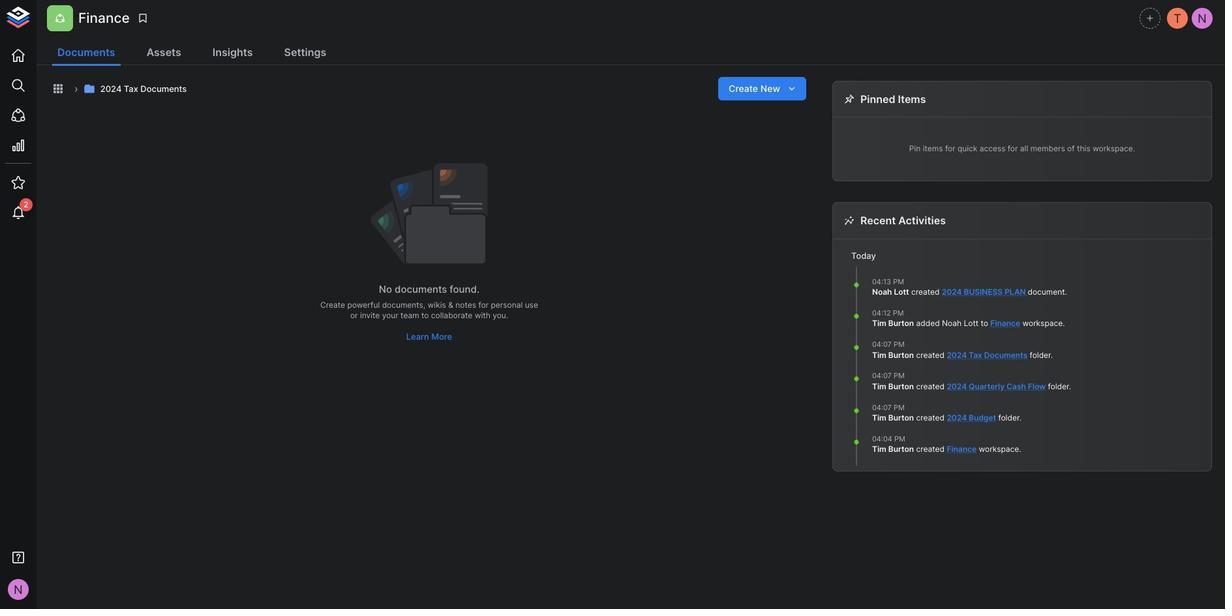 Task type: locate. For each thing, give the bounding box(es) containing it.
2 burton from the top
[[889, 350, 915, 360]]

burton for 2024 budget
[[889, 413, 915, 423]]

1 vertical spatial create
[[321, 300, 345, 310]]

0 vertical spatial folder
[[1031, 350, 1052, 360]]

notes
[[456, 300, 477, 310]]

created for 2024 business plan
[[912, 287, 940, 297]]

1 horizontal spatial finance link
[[991, 319, 1021, 329]]

0 horizontal spatial n
[[14, 583, 23, 597]]

recent activities
[[861, 214, 947, 227]]

tax
[[124, 83, 138, 94], [969, 350, 983, 360]]

quick
[[958, 144, 978, 154]]

. inside 04:07 pm tim burton created 2024 quarterly cash flow folder .
[[1070, 382, 1072, 391]]

2024 up 04:12 pm tim burton added noah lott to finance workspace .
[[943, 287, 963, 297]]

0 horizontal spatial finance
[[78, 10, 130, 26]]

pm inside 04:07 pm tim burton created 2024 quarterly cash flow folder .
[[894, 372, 905, 381]]

finance inside 04:12 pm tim burton added noah lott to finance workspace .
[[991, 319, 1021, 329]]

for inside no documents found. create powerful documents, wikis & notes for personal use or invite your team to collaborate with you.
[[479, 300, 489, 310]]

finance link down plan
[[991, 319, 1021, 329]]

1 04:07 from the top
[[873, 340, 892, 349]]

. inside the 04:04 pm tim burton created finance workspace .
[[1020, 445, 1022, 454]]

pm inside 04:13 pm noah lott created 2024 business plan document .
[[894, 277, 905, 286]]

for left quick in the top right of the page
[[946, 144, 956, 154]]

use
[[525, 300, 538, 310]]

0 vertical spatial create
[[729, 83, 759, 94]]

0 horizontal spatial create
[[321, 300, 345, 310]]

burton for finance
[[889, 445, 915, 454]]

0 vertical spatial lott
[[895, 287, 910, 297]]

pm inside the 04:04 pm tim burton created finance workspace .
[[895, 435, 906, 444]]

1 vertical spatial tax
[[969, 350, 983, 360]]

1 vertical spatial 04:07
[[873, 372, 892, 381]]

noah
[[873, 287, 893, 297], [943, 319, 962, 329]]

1 horizontal spatial for
[[946, 144, 956, 154]]

2024 up 04:07 pm tim burton created 2024 budget folder .
[[947, 382, 968, 391]]

1 horizontal spatial n
[[1199, 11, 1208, 25]]

0 horizontal spatial to
[[422, 311, 429, 321]]

lott inside 04:12 pm tim burton added noah lott to finance workspace .
[[964, 319, 979, 329]]

pinned items
[[861, 93, 927, 106]]

04:07 inside 04:07 pm tim burton created 2024 budget folder .
[[873, 403, 892, 412]]

1 vertical spatial folder
[[1049, 382, 1070, 391]]

finance link
[[991, 319, 1021, 329], [947, 445, 977, 454]]

04:04 pm tim burton created finance workspace .
[[873, 435, 1022, 454]]

plan
[[1005, 287, 1027, 297]]

created up added
[[912, 287, 940, 297]]

finance link down 2024 budget "link"
[[947, 445, 977, 454]]

0 vertical spatial n button
[[1191, 6, 1216, 31]]

created up the 04:04 pm tim burton created finance workspace .
[[917, 413, 945, 423]]

5 burton from the top
[[889, 445, 915, 454]]

2024 inside 04:13 pm noah lott created 2024 business plan document .
[[943, 287, 963, 297]]

2 horizontal spatial for
[[1008, 144, 1019, 154]]

today
[[852, 250, 877, 261]]

. inside 04:12 pm tim burton added noah lott to finance workspace .
[[1064, 319, 1066, 329]]

04:07
[[873, 340, 892, 349], [873, 372, 892, 381], [873, 403, 892, 412]]

1 vertical spatial workspace
[[980, 445, 1020, 454]]

4 tim from the top
[[873, 413, 887, 423]]

create inside button
[[729, 83, 759, 94]]

created inside 04:07 pm tim burton created 2024 quarterly cash flow folder .
[[917, 382, 945, 391]]

2 vertical spatial documents
[[985, 350, 1028, 360]]

create left powerful
[[321, 300, 345, 310]]

2024 inside 04:07 pm tim burton created 2024 quarterly cash flow folder .
[[947, 382, 968, 391]]

this
[[1078, 144, 1091, 154]]

1 tim from the top
[[873, 319, 887, 329]]

1 burton from the top
[[889, 319, 915, 329]]

1 horizontal spatial lott
[[964, 319, 979, 329]]

1 horizontal spatial n button
[[1191, 6, 1216, 31]]

0 horizontal spatial finance link
[[947, 445, 977, 454]]

create left new at right top
[[729, 83, 759, 94]]

burton inside the 04:04 pm tim burton created finance workspace .
[[889, 445, 915, 454]]

or
[[350, 311, 358, 321]]

tax right '›'
[[124, 83, 138, 94]]

tim inside 04:07 pm tim burton created 2024 quarterly cash flow folder .
[[873, 382, 887, 391]]

folder up flow
[[1031, 350, 1052, 360]]

0 horizontal spatial lott
[[895, 287, 910, 297]]

0 vertical spatial noah
[[873, 287, 893, 297]]

documents up 2024 quarterly cash flow link at the bottom of the page
[[985, 350, 1028, 360]]

tim
[[873, 319, 887, 329], [873, 350, 887, 360], [873, 382, 887, 391], [873, 413, 887, 423], [873, 445, 887, 454]]

.
[[1066, 287, 1068, 297], [1064, 319, 1066, 329], [1052, 350, 1054, 360], [1070, 382, 1072, 391], [1020, 413, 1022, 423], [1020, 445, 1022, 454]]

documents
[[57, 46, 115, 59], [141, 83, 187, 94], [985, 350, 1028, 360]]

0 vertical spatial documents
[[57, 46, 115, 59]]

1 horizontal spatial to
[[981, 319, 989, 329]]

document
[[1028, 287, 1066, 297]]

2 vertical spatial folder
[[999, 413, 1020, 423]]

collaborate
[[431, 311, 473, 321]]

workspace inside the 04:04 pm tim burton created finance workspace .
[[980, 445, 1020, 454]]

tax up 04:07 pm tim burton created 2024 quarterly cash flow folder .
[[969, 350, 983, 360]]

2024 inside the 04:07 pm tim burton created 2024 tax documents folder .
[[947, 350, 968, 360]]

recent
[[861, 214, 896, 227]]

created inside 04:07 pm tim burton created 2024 budget folder .
[[917, 413, 945, 423]]

documents inside the 04:07 pm tim burton created 2024 tax documents folder .
[[985, 350, 1028, 360]]

2 horizontal spatial documents
[[985, 350, 1028, 360]]

documents link
[[52, 40, 121, 66]]

2024 tax documents link
[[947, 350, 1028, 360]]

2 04:07 from the top
[[873, 372, 892, 381]]

2024 business plan link
[[943, 287, 1028, 297]]

0 vertical spatial tax
[[124, 83, 138, 94]]

tim for 2024 tax documents
[[873, 350, 887, 360]]

1 horizontal spatial finance
[[947, 445, 977, 454]]

pinned
[[861, 93, 896, 106]]

created inside 04:13 pm noah lott created 2024 business plan document .
[[912, 287, 940, 297]]

finance inside the 04:04 pm tim burton created finance workspace .
[[947, 445, 977, 454]]

2 vertical spatial 04:07
[[873, 403, 892, 412]]

pm inside 04:07 pm tim burton created 2024 budget folder .
[[894, 403, 905, 412]]

0 vertical spatial finance link
[[991, 319, 1021, 329]]

4 burton from the top
[[889, 413, 915, 423]]

created for 2024 budget
[[917, 413, 945, 423]]

created inside the 04:07 pm tim burton created 2024 tax documents folder .
[[917, 350, 945, 360]]

1 vertical spatial finance link
[[947, 445, 977, 454]]

. inside 04:13 pm noah lott created 2024 business plan document .
[[1066, 287, 1068, 297]]

noah right added
[[943, 319, 962, 329]]

folder inside 04:07 pm tim burton created 2024 quarterly cash flow folder .
[[1049, 382, 1070, 391]]

0 horizontal spatial documents
[[57, 46, 115, 59]]

04:12
[[873, 309, 892, 318]]

personal
[[491, 300, 523, 310]]

workspace
[[1023, 319, 1064, 329], [980, 445, 1020, 454]]

workspace down budget
[[980, 445, 1020, 454]]

settings
[[284, 46, 327, 59]]

more
[[432, 332, 453, 342]]

3 burton from the top
[[889, 382, 915, 391]]

of
[[1068, 144, 1076, 154]]

finance
[[78, 10, 130, 26], [991, 319, 1021, 329], [947, 445, 977, 454]]

1 vertical spatial finance
[[991, 319, 1021, 329]]

created down added
[[917, 350, 945, 360]]

0 vertical spatial finance
[[78, 10, 130, 26]]

2024 tax documents
[[100, 83, 187, 94]]

created
[[912, 287, 940, 297], [917, 350, 945, 360], [917, 382, 945, 391], [917, 413, 945, 423], [917, 445, 945, 454]]

burton
[[889, 319, 915, 329], [889, 350, 915, 360], [889, 382, 915, 391], [889, 413, 915, 423], [889, 445, 915, 454]]

burton inside 04:07 pm tim burton created 2024 budget folder .
[[889, 413, 915, 423]]

created for 2024 quarterly cash flow
[[917, 382, 945, 391]]

documents up '›'
[[57, 46, 115, 59]]

2 horizontal spatial finance
[[991, 319, 1021, 329]]

noah inside 04:12 pm tim burton added noah lott to finance workspace .
[[943, 319, 962, 329]]

items
[[899, 93, 927, 106]]

3 tim from the top
[[873, 382, 887, 391]]

for left all
[[1008, 144, 1019, 154]]

0 horizontal spatial workspace
[[980, 445, 1020, 454]]

for
[[946, 144, 956, 154], [1008, 144, 1019, 154], [479, 300, 489, 310]]

pm
[[894, 277, 905, 286], [894, 309, 905, 318], [894, 340, 905, 349], [894, 372, 905, 381], [894, 403, 905, 412], [895, 435, 906, 444]]

1 horizontal spatial noah
[[943, 319, 962, 329]]

1 vertical spatial noah
[[943, 319, 962, 329]]

folder right flow
[[1049, 382, 1070, 391]]

finance down 2024 budget "link"
[[947, 445, 977, 454]]

you.
[[493, 311, 509, 321]]

2024 inside 04:07 pm tim burton created 2024 budget folder .
[[947, 413, 968, 423]]

04:07 inside 04:07 pm tim burton created 2024 quarterly cash flow folder .
[[873, 372, 892, 381]]

2024 left budget
[[947, 413, 968, 423]]

3 04:07 from the top
[[873, 403, 892, 412]]

powerful
[[348, 300, 380, 310]]

workspace inside 04:12 pm tim burton added noah lott to finance workspace .
[[1023, 319, 1064, 329]]

created inside the 04:04 pm tim burton created finance workspace .
[[917, 445, 945, 454]]

items
[[924, 144, 944, 154]]

folder right budget
[[999, 413, 1020, 423]]

tim for 2024 quarterly cash flow
[[873, 382, 887, 391]]

assets
[[147, 46, 181, 59]]

noah down '04:13'
[[873, 287, 893, 297]]

1 vertical spatial documents
[[141, 83, 187, 94]]

04:07 for 2024 budget
[[873, 403, 892, 412]]

your
[[382, 311, 399, 321]]

created for finance
[[917, 445, 945, 454]]

burton inside 04:07 pm tim burton created 2024 quarterly cash flow folder .
[[889, 382, 915, 391]]

burton for 2024 tax documents
[[889, 350, 915, 360]]

1 horizontal spatial workspace
[[1023, 319, 1064, 329]]

1 horizontal spatial create
[[729, 83, 759, 94]]

finance down plan
[[991, 319, 1021, 329]]

to down '2024 business plan' link
[[981, 319, 989, 329]]

2024 right '›'
[[100, 83, 122, 94]]

for up with
[[479, 300, 489, 310]]

tim inside the 04:04 pm tim burton created finance workspace .
[[873, 445, 887, 454]]

tim inside the 04:07 pm tim burton created 2024 tax documents folder .
[[873, 350, 887, 360]]

t
[[1174, 11, 1182, 25]]

n button
[[1191, 6, 1216, 31], [4, 576, 33, 604]]

04:07 inside the 04:07 pm tim burton created 2024 tax documents folder .
[[873, 340, 892, 349]]

1 horizontal spatial tax
[[969, 350, 983, 360]]

tim inside 04:07 pm tim burton created 2024 budget folder .
[[873, 413, 887, 423]]

assets link
[[141, 40, 187, 66]]

pin items for quick access for all members of this workspace.
[[910, 144, 1136, 154]]

0 horizontal spatial tax
[[124, 83, 138, 94]]

1 vertical spatial lott
[[964, 319, 979, 329]]

tax inside the 04:07 pm tim burton created 2024 tax documents folder .
[[969, 350, 983, 360]]

found.
[[450, 284, 480, 296]]

finance left bookmark icon
[[78, 10, 130, 26]]

created up 04:07 pm tim burton created 2024 budget folder .
[[917, 382, 945, 391]]

04:04
[[873, 435, 893, 444]]

2 tim from the top
[[873, 350, 887, 360]]

1 vertical spatial n
[[14, 583, 23, 597]]

documents down assets link
[[141, 83, 187, 94]]

workspace down document
[[1023, 319, 1064, 329]]

to right team at the bottom of the page
[[422, 311, 429, 321]]

burton inside the 04:07 pm tim burton created 2024 tax documents folder .
[[889, 350, 915, 360]]

2 vertical spatial finance
[[947, 445, 977, 454]]

lott
[[895, 287, 910, 297], [964, 319, 979, 329]]

0 horizontal spatial for
[[479, 300, 489, 310]]

0 horizontal spatial noah
[[873, 287, 893, 297]]

5 tim from the top
[[873, 445, 887, 454]]

1 vertical spatial n button
[[4, 576, 33, 604]]

to
[[422, 311, 429, 321], [981, 319, 989, 329]]

create new
[[729, 83, 781, 94]]

1 horizontal spatial documents
[[141, 83, 187, 94]]

0 vertical spatial 04:07
[[873, 340, 892, 349]]

2024 up 04:07 pm tim burton created 2024 quarterly cash flow folder .
[[947, 350, 968, 360]]

folder
[[1031, 350, 1052, 360], [1049, 382, 1070, 391], [999, 413, 1020, 423]]

budget
[[969, 413, 997, 423]]

2024 for 2024 tax documents
[[947, 350, 968, 360]]

create new button
[[719, 77, 807, 101]]

pin
[[910, 144, 921, 154]]

0 vertical spatial workspace
[[1023, 319, 1064, 329]]

created down 04:07 pm tim burton created 2024 budget folder .
[[917, 445, 945, 454]]

pm inside the 04:07 pm tim burton created 2024 tax documents folder .
[[894, 340, 905, 349]]

2024
[[100, 83, 122, 94], [943, 287, 963, 297], [947, 350, 968, 360], [947, 382, 968, 391], [947, 413, 968, 423]]

create
[[729, 83, 759, 94], [321, 300, 345, 310]]

n
[[1199, 11, 1208, 25], [14, 583, 23, 597]]



Task type: vqa. For each thing, say whether or not it's contained in the screenshot.


Task type: describe. For each thing, give the bounding box(es) containing it.
0 horizontal spatial n button
[[4, 576, 33, 604]]

flow
[[1029, 382, 1047, 391]]

2024 for 2024 business plan
[[943, 287, 963, 297]]

no documents found. create powerful documents, wikis & notes for personal use or invite your team to collaborate with you.
[[321, 284, 538, 321]]

0 vertical spatial n
[[1199, 11, 1208, 25]]

all
[[1021, 144, 1029, 154]]

team
[[401, 311, 419, 321]]

burton inside 04:12 pm tim burton added noah lott to finance workspace .
[[889, 319, 915, 329]]

04:07 pm tim burton created 2024 tax documents folder .
[[873, 340, 1054, 360]]

members
[[1031, 144, 1066, 154]]

›
[[74, 82, 78, 95]]

04:13 pm noah lott created 2024 business plan document .
[[873, 277, 1068, 297]]

activities
[[899, 214, 947, 227]]

t button
[[1166, 6, 1191, 31]]

insights link
[[207, 40, 258, 66]]

burton for 2024 quarterly cash flow
[[889, 382, 915, 391]]

2024 for 2024 quarterly cash flow
[[947, 382, 968, 391]]

04:07 pm tim burton created 2024 budget folder .
[[873, 403, 1022, 423]]

tim inside 04:12 pm tim burton added noah lott to finance workspace .
[[873, 319, 887, 329]]

04:07 for 2024 tax documents
[[873, 340, 892, 349]]

2
[[24, 200, 29, 209]]

04:13
[[873, 277, 892, 286]]

learn
[[407, 332, 429, 342]]

with
[[475, 311, 491, 321]]

pm for 2024 tax documents
[[894, 340, 905, 349]]

added
[[917, 319, 940, 329]]

documents,
[[382, 300, 426, 310]]

business
[[965, 287, 1003, 297]]

folder inside the 04:07 pm tim burton created 2024 tax documents folder .
[[1031, 350, 1052, 360]]

new
[[761, 83, 781, 94]]

workspace.
[[1093, 144, 1136, 154]]

pm for 2024 budget
[[894, 403, 905, 412]]

&
[[449, 300, 454, 310]]

no
[[379, 284, 392, 296]]

to inside 04:12 pm tim burton added noah lott to finance workspace .
[[981, 319, 989, 329]]

. inside the 04:07 pm tim burton created 2024 tax documents folder .
[[1052, 350, 1054, 360]]

insights
[[213, 46, 253, 59]]

bookmark image
[[137, 12, 149, 24]]

04:07 for 2024 quarterly cash flow
[[873, 372, 892, 381]]

cash
[[1007, 382, 1027, 391]]

wikis
[[428, 300, 446, 310]]

documents
[[395, 284, 447, 296]]

noah inside 04:13 pm noah lott created 2024 business plan document .
[[873, 287, 893, 297]]

invite
[[360, 311, 380, 321]]

access
[[980, 144, 1006, 154]]

tim for 2024 budget
[[873, 413, 887, 423]]

lott inside 04:13 pm noah lott created 2024 business plan document .
[[895, 287, 910, 297]]

2024 for 2024 budget
[[947, 413, 968, 423]]

2024 quarterly cash flow link
[[947, 382, 1047, 391]]

. inside 04:07 pm tim burton created 2024 budget folder .
[[1020, 413, 1022, 423]]

pm inside 04:12 pm tim burton added noah lott to finance workspace .
[[894, 309, 905, 318]]

04:12 pm tim burton added noah lott to finance workspace .
[[873, 309, 1066, 329]]

pm for finance
[[895, 435, 906, 444]]

create inside no documents found. create powerful documents, wikis & notes for personal use or invite your team to collaborate with you.
[[321, 300, 345, 310]]

settings link
[[279, 40, 332, 66]]

quarterly
[[969, 382, 1005, 391]]

tim for finance
[[873, 445, 887, 454]]

to inside no documents found. create powerful documents, wikis & notes for personal use or invite your team to collaborate with you.
[[422, 311, 429, 321]]

04:07 pm tim burton created 2024 quarterly cash flow folder .
[[873, 372, 1072, 391]]

learn more button
[[403, 327, 456, 347]]

folder inside 04:07 pm tim burton created 2024 budget folder .
[[999, 413, 1020, 423]]

pm for 2024 quarterly cash flow
[[894, 372, 905, 381]]

2024 budget link
[[947, 413, 997, 423]]

learn more
[[407, 332, 453, 342]]

created for 2024 tax documents
[[917, 350, 945, 360]]

pm for 2024 business plan
[[894, 277, 905, 286]]



